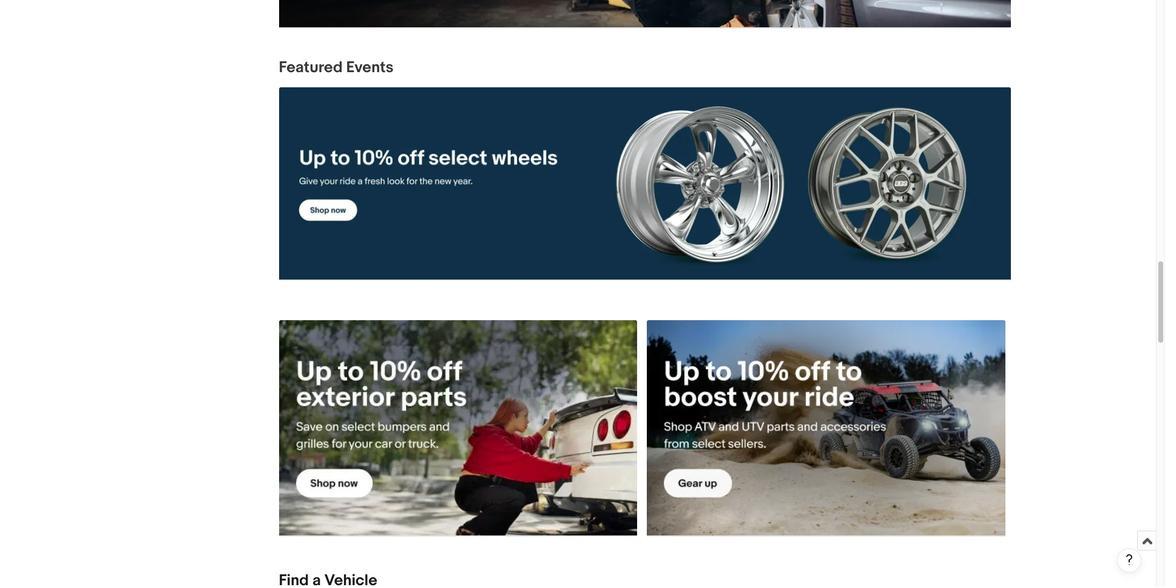 Task type: describe. For each thing, give the bounding box(es) containing it.
featured events
[[279, 58, 394, 77]]

up to 10% off exterior parts image
[[279, 321, 638, 536]]

help, opens dialogs image
[[1124, 554, 1136, 566]]

add tire installation to your order image
[[279, 0, 1011, 27]]



Task type: vqa. For each thing, say whether or not it's contained in the screenshot.
THE HELP, OPENS DIALOGS image
yes



Task type: locate. For each thing, give the bounding box(es) containing it.
events
[[346, 58, 394, 77]]

2 vertical spatial none text field
[[647, 321, 1006, 536]]

0 vertical spatial none text field
[[279, 0, 1011, 28]]

up to 10% off atv and utv parts and accessories image
[[647, 321, 1006, 536]]

1 vertical spatial none text field
[[279, 87, 1011, 281]]

None text field
[[279, 0, 1011, 28], [279, 87, 1011, 281], [647, 321, 1006, 536]]

featured
[[279, 58, 343, 77]]

none text field up to 10% off atv and utv parts and accessories
[[647, 321, 1006, 536]]

up to 10% off select wheels image
[[279, 87, 1011, 280]]

None text field
[[279, 321, 638, 536]]

none text field add tire installation to your order
[[279, 0, 1011, 28]]

none text field up to 10% off select wheels
[[279, 87, 1011, 281]]



